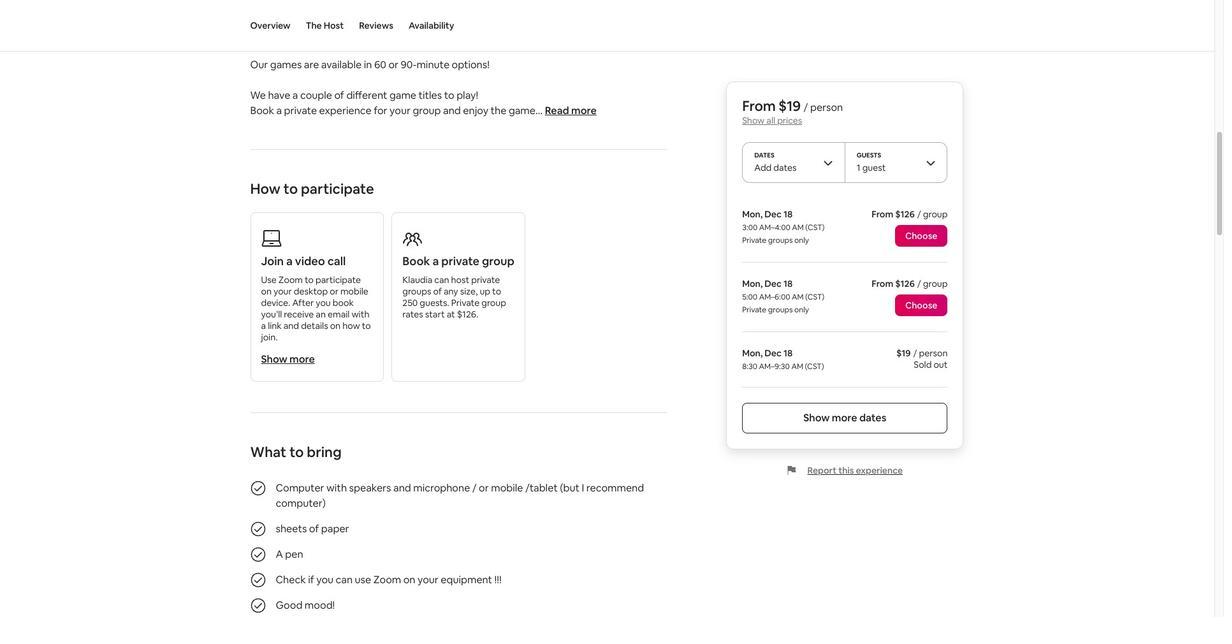 Task type: vqa. For each thing, say whether or not it's contained in the screenshot.
Superhost within the Haley is a Superhost Superhosts are experienced, highly rated hosts who are committed to providing great stays for guests.
no



Task type: describe. For each thing, give the bounding box(es) containing it.
party
[[408, 27, 433, 41]]

a inside book a private group klaudia can host private groups of any size, up to 250 guests. private group rates start at $126.
[[433, 254, 439, 268]]

1
[[857, 162, 860, 173]]

a
[[276, 548, 283, 561]]

christmas
[[295, 27, 343, 41]]

private inside "we have a couple of different game titles to play! book a private experience for your group and enjoy the game…"
[[284, 104, 317, 117]]

the host
[[306, 20, 344, 31]]

dates
[[754, 151, 775, 159]]

dates for dates add dates
[[774, 162, 797, 173]]

enjoy
[[463, 104, 488, 117]]

the
[[306, 20, 322, 31]]

mon, for mon, dec 18 8:30 am–9:30 am (cst)
[[742, 347, 763, 359]]

you inside join a video call use zoom to participate on your desktop or mobile device. after you book you'll receive an email with a link and details on how to join.
[[316, 297, 331, 309]]

guests.
[[420, 297, 449, 309]]

good mood!
[[276, 599, 335, 612]]

participate inside join a video call use zoom to participate on your desktop or mobile device. after you book you'll receive an email with a link and details on how to join.
[[316, 274, 361, 286]]

private inside book a private group klaudia can host private groups of any size, up to 250 guests. private group rates start at $126.
[[451, 297, 480, 309]]

1 horizontal spatial games
[[515, 27, 547, 41]]

start
[[425, 309, 445, 320]]

of inside "we have a couple of different game titles to play! book a private experience for your group and enjoy the game…"
[[334, 89, 344, 102]]

dec for mon, dec 18 3:00 am–4:00 am (cst) private groups only
[[765, 208, 782, 220]]

minute
[[417, 58, 450, 71]]

reviews
[[359, 20, 393, 31]]

1 horizontal spatial have
[[491, 27, 513, 41]]

read more button
[[545, 103, 597, 119]]

microphone
[[413, 481, 470, 495]]

your right plan
[[272, 27, 293, 41]]

show inside from $19 / person show all prices
[[742, 115, 765, 126]]

$126 for mon, dec 18 5:00 am–6:00 am (cst) private groups only
[[895, 278, 915, 289]]

host
[[324, 20, 344, 31]]

mon, dec 18 5:00 am–6:00 am (cst) private groups only
[[742, 278, 824, 315]]

more for show more dates
[[832, 411, 857, 425]]

to inside "we have a couple of different game titles to play! book a private experience for your group and enjoy the game…"
[[444, 89, 454, 102]]

0 horizontal spatial can
[[336, 573, 353, 587]]

(cst) for mon, dec 18 5:00 am–6:00 am (cst) private groups only
[[805, 292, 824, 302]]

show for show more
[[261, 353, 287, 366]]

computer)
[[276, 497, 326, 510]]

plan your christmas or halloween party with us! we have games for special events!
[[250, 27, 633, 41]]

(but
[[560, 481, 580, 495]]

overview button
[[250, 0, 290, 51]]

how
[[342, 320, 360, 332]]

2 vertical spatial private
[[471, 274, 500, 286]]

titles
[[419, 89, 442, 102]]

dates for show more dates
[[859, 411, 886, 425]]

availability
[[409, 20, 454, 31]]

speakers
[[349, 481, 391, 495]]

group inside "we have a couple of different game titles to play! book a private experience for your group and enjoy the game…"
[[413, 104, 441, 117]]

8:30
[[742, 361, 757, 372]]

dates add dates
[[754, 151, 797, 173]]

report
[[807, 465, 837, 476]]

am–6:00
[[759, 292, 790, 302]]

plan
[[250, 27, 270, 41]]

from $19 / person show all prices
[[742, 97, 843, 126]]

bring
[[307, 443, 342, 461]]

we inside "we have a couple of different game titles to play! book a private experience for your group and enjoy the game…"
[[250, 89, 266, 102]]

zoom for can
[[373, 573, 401, 587]]

groups for 5:00 am–6:00 am (cst)
[[768, 305, 793, 315]]

guests 1 guest
[[857, 151, 886, 173]]

halloween
[[357, 27, 406, 41]]

size,
[[460, 286, 478, 297]]

sheets of paper
[[276, 522, 349, 536]]

the
[[491, 104, 506, 117]]

mon, for mon, dec 18 3:00 am–4:00 am (cst) private groups only
[[742, 208, 763, 220]]

rates
[[402, 309, 423, 320]]

us!
[[458, 27, 470, 41]]

2 vertical spatial of
[[309, 522, 319, 536]]

0 horizontal spatial games
[[270, 58, 302, 71]]

only for mon, dec 18 5:00 am–6:00 am (cst) private groups only
[[794, 305, 809, 315]]

more for read more
[[571, 104, 597, 117]]

i
[[582, 481, 584, 495]]

dec for mon, dec 18 8:30 am–9:30 am (cst)
[[765, 347, 782, 359]]

an
[[316, 309, 326, 320]]

overview
[[250, 20, 290, 31]]

1 vertical spatial experience
[[856, 465, 903, 476]]

game…
[[509, 104, 543, 117]]

show all prices button
[[742, 115, 802, 126]]

person inside from $19 / person show all prices
[[810, 101, 843, 114]]

receive
[[284, 309, 314, 320]]

are
[[304, 58, 319, 71]]

use
[[261, 274, 277, 286]]

mobile inside join a video call use zoom to participate on your desktop or mobile device. after you book you'll receive an email with a link and details on how to join.
[[340, 286, 368, 297]]

$126.
[[457, 309, 478, 320]]

am for mon, dec 18 5:00 am–6:00 am (cst) private groups only
[[792, 292, 804, 302]]

choose link for mon, dec 18 3:00 am–4:00 am (cst) private groups only
[[895, 225, 948, 247]]

all
[[767, 115, 775, 126]]

after
[[292, 297, 314, 309]]

computer with speakers and microphone / or mobile /tablet  (but i recommend computer)
[[276, 481, 644, 510]]

private for mon, dec 18 3:00 am–4:00 am (cst) private groups only
[[742, 235, 766, 245]]

$19 inside from $19 / person show all prices
[[779, 97, 801, 115]]

any
[[444, 286, 458, 297]]

the host button
[[306, 0, 344, 51]]

join
[[261, 254, 284, 268]]

$19 / person sold out
[[896, 347, 948, 370]]

can inside book a private group klaudia can host private groups of any size, up to 250 guests. private group rates start at $126.
[[434, 274, 449, 286]]

email
[[328, 309, 350, 320]]

couple
[[300, 89, 332, 102]]

to inside book a private group klaudia can host private groups of any size, up to 250 guests. private group rates start at $126.
[[492, 286, 501, 297]]

book
[[333, 297, 354, 309]]

1 vertical spatial private
[[441, 254, 480, 268]]

250
[[402, 297, 418, 309]]

am–4:00
[[759, 223, 790, 233]]

18 for mon, dec 18 5:00 am–6:00 am (cst) private groups only
[[783, 278, 793, 289]]

18 for mon, dec 18 3:00 am–4:00 am (cst) private groups only
[[783, 208, 793, 220]]

have inside "we have a couple of different game titles to play! book a private experience for your group and enjoy the game…"
[[268, 89, 290, 102]]

check
[[276, 573, 306, 587]]

sheets
[[276, 522, 307, 536]]

desktop
[[294, 286, 328, 297]]

we have a couple of different game titles to play! book a private experience for your group and enjoy the game…
[[250, 89, 545, 117]]

show more
[[261, 353, 315, 366]]

from $126 / group for mon, dec 18 3:00 am–4:00 am (cst) private groups only
[[872, 208, 948, 220]]

mon, dec 18 3:00 am–4:00 am (cst) private groups only
[[742, 208, 825, 245]]

link
[[268, 320, 282, 332]]

paper
[[321, 522, 349, 536]]

choose link for mon, dec 18 5:00 am–6:00 am (cst) private groups only
[[895, 295, 948, 316]]

equipment
[[441, 573, 492, 587]]



Task type: locate. For each thing, give the bounding box(es) containing it.
1 dec from the top
[[765, 208, 782, 220]]

0 vertical spatial dec
[[765, 208, 782, 220]]

2 dec from the top
[[765, 278, 782, 289]]

dates right the 'add' at the right top of the page
[[774, 162, 797, 173]]

0 horizontal spatial with
[[326, 481, 347, 495]]

am–9:30
[[759, 361, 790, 372]]

klaudia
[[402, 274, 432, 286]]

1 horizontal spatial on
[[330, 320, 341, 332]]

2 horizontal spatial on
[[403, 573, 415, 587]]

1 vertical spatial have
[[268, 89, 290, 102]]

and inside "we have a couple of different game titles to play! book a private experience for your group and enjoy the game…"
[[443, 104, 461, 117]]

your inside join a video call use zoom to participate on your desktop or mobile device. after you book you'll receive an email with a link and details on how to join.
[[274, 286, 292, 297]]

2 $126 from the top
[[895, 278, 915, 289]]

from
[[742, 97, 776, 115], [872, 208, 893, 220], [872, 278, 893, 289]]

(cst) for mon, dec 18 3:00 am–4:00 am (cst) private groups only
[[805, 223, 825, 233]]

5:00
[[742, 292, 757, 302]]

zoom for call
[[278, 274, 303, 286]]

book inside book a private group klaudia can host private groups of any size, up to 250 guests. private group rates start at $126.
[[402, 254, 430, 268]]

groups down the am–4:00
[[768, 235, 793, 245]]

0 vertical spatial only
[[794, 235, 809, 245]]

2 vertical spatial from
[[872, 278, 893, 289]]

(cst) inside "mon, dec 18 3:00 am–4:00 am (cst) private groups only"
[[805, 223, 825, 233]]

0 vertical spatial games
[[515, 27, 547, 41]]

0 horizontal spatial show
[[261, 353, 287, 366]]

show more dates link
[[742, 403, 948, 434]]

of inside book a private group klaudia can host private groups of any size, up to 250 guests. private group rates start at $126.
[[433, 286, 442, 297]]

join.
[[261, 332, 278, 343]]

or inside join a video call use zoom to participate on your desktop or mobile device. after you book you'll receive an email with a link and details on how to join.
[[330, 286, 338, 297]]

3 18 from the top
[[783, 347, 793, 359]]

your left equipment
[[418, 573, 439, 587]]

1 vertical spatial for
[[374, 104, 387, 117]]

private inside mon, dec 18 5:00 am–6:00 am (cst) private groups only
[[742, 305, 766, 315]]

90-
[[401, 58, 417, 71]]

1 mon, from the top
[[742, 208, 763, 220]]

mobile left /tablet
[[491, 481, 523, 495]]

2 vertical spatial and
[[393, 481, 411, 495]]

18 up am–6:00
[[783, 278, 793, 289]]

dec up am–9:30 on the right bottom of the page
[[765, 347, 782, 359]]

show
[[742, 115, 765, 126], [261, 353, 287, 366], [803, 411, 830, 425]]

more inside read more button
[[571, 104, 597, 117]]

2 from $126 / group from the top
[[872, 278, 948, 289]]

for down different on the left of page
[[374, 104, 387, 117]]

mon, dec 18 8:30 am–9:30 am (cst)
[[742, 347, 824, 372]]

of left any at the top left of page
[[433, 286, 442, 297]]

1 horizontal spatial show
[[742, 115, 765, 126]]

1 vertical spatial zoom
[[373, 573, 401, 587]]

and
[[443, 104, 461, 117], [284, 320, 299, 332], [393, 481, 411, 495]]

can left host
[[434, 274, 449, 286]]

0 vertical spatial show
[[742, 115, 765, 126]]

18 inside mon, dec 18 5:00 am–6:00 am (cst) private groups only
[[783, 278, 793, 289]]

1 vertical spatial mobile
[[491, 481, 523, 495]]

1 vertical spatial book
[[402, 254, 430, 268]]

3 mon, from the top
[[742, 347, 763, 359]]

1 from $126 / group from the top
[[872, 208, 948, 220]]

have left couple
[[268, 89, 290, 102]]

dates inside dates add dates
[[774, 162, 797, 173]]

zoom inside join a video call use zoom to participate on your desktop or mobile device. after you book you'll receive an email with a link and details on how to join.
[[278, 274, 303, 286]]

zoom
[[278, 274, 303, 286], [373, 573, 401, 587]]

video
[[295, 254, 325, 268]]

mobile up email
[[340, 286, 368, 297]]

2 choose from the top
[[905, 300, 938, 311]]

0 horizontal spatial and
[[284, 320, 299, 332]]

1 vertical spatial on
[[330, 320, 341, 332]]

!!!
[[494, 573, 502, 587]]

availability button
[[409, 0, 454, 51]]

0 horizontal spatial have
[[268, 89, 290, 102]]

0 vertical spatial more
[[571, 104, 597, 117]]

up
[[480, 286, 490, 297]]

book up klaudia
[[402, 254, 430, 268]]

groups down am–6:00
[[768, 305, 793, 315]]

only
[[794, 235, 809, 245], [794, 305, 809, 315]]

1 vertical spatial of
[[433, 286, 442, 297]]

pen
[[285, 548, 303, 561]]

2 only from the top
[[794, 305, 809, 315]]

groups for 3:00 am–4:00 am (cst)
[[768, 235, 793, 245]]

0 vertical spatial of
[[334, 89, 344, 102]]

dec for mon, dec 18 5:00 am–6:00 am (cst) private groups only
[[765, 278, 782, 289]]

participate
[[301, 180, 374, 198], [316, 274, 361, 286]]

0 horizontal spatial person
[[810, 101, 843, 114]]

/
[[804, 101, 808, 114], [917, 208, 921, 220], [917, 278, 921, 289], [913, 347, 917, 359], [472, 481, 477, 495]]

2 horizontal spatial and
[[443, 104, 461, 117]]

$126 for mon, dec 18 3:00 am–4:00 am (cst) private groups only
[[895, 208, 915, 220]]

on left how
[[330, 320, 341, 332]]

1 horizontal spatial dates
[[859, 411, 886, 425]]

show more dates
[[803, 411, 886, 425]]

private for mon, dec 18 5:00 am–6:00 am (cst) private groups only
[[742, 305, 766, 315]]

/ inside from $19 / person show all prices
[[804, 101, 808, 114]]

more for show more
[[290, 353, 315, 366]]

2 vertical spatial (cst)
[[805, 361, 824, 372]]

mon, inside mon, dec 18 5:00 am–6:00 am (cst) private groups only
[[742, 278, 763, 289]]

report this experience button
[[787, 465, 903, 476]]

mon, up 3:00
[[742, 208, 763, 220]]

2 choose link from the top
[[895, 295, 948, 316]]

mon, up 8:30 in the bottom right of the page
[[742, 347, 763, 359]]

and inside join a video call use zoom to participate on your desktop or mobile device. after you book you'll receive an email with a link and details on how to join.
[[284, 320, 299, 332]]

1 vertical spatial we
[[250, 89, 266, 102]]

1 vertical spatial more
[[290, 353, 315, 366]]

1 horizontal spatial book
[[402, 254, 430, 268]]

dec inside "mon, dec 18 3:00 am–4:00 am (cst) private groups only"
[[765, 208, 782, 220]]

1 $126 from the top
[[895, 208, 915, 220]]

groups inside mon, dec 18 5:00 am–6:00 am (cst) private groups only
[[768, 305, 793, 315]]

(cst) right am–6:00
[[805, 292, 824, 302]]

am right am–6:00
[[792, 292, 804, 302]]

am
[[792, 223, 804, 233], [792, 292, 804, 302], [791, 361, 803, 372]]

on up you'll
[[261, 286, 272, 297]]

your inside "we have a couple of different game titles to play! book a private experience for your group and enjoy the game…"
[[390, 104, 411, 117]]

1 vertical spatial from $126 / group
[[872, 278, 948, 289]]

game
[[390, 89, 416, 102]]

with inside join a video call use zoom to participate on your desktop or mobile device. after you book you'll receive an email with a link and details on how to join.
[[352, 309, 369, 320]]

1 horizontal spatial of
[[334, 89, 344, 102]]

0 horizontal spatial experience
[[319, 104, 372, 117]]

zoom right use
[[373, 573, 401, 587]]

more down details
[[290, 353, 315, 366]]

in
[[364, 58, 372, 71]]

from for mon, dec 18 5:00 am–6:00 am (cst) private groups only
[[872, 278, 893, 289]]

1 horizontal spatial mobile
[[491, 481, 523, 495]]

1 horizontal spatial zoom
[[373, 573, 401, 587]]

add
[[754, 162, 772, 173]]

what
[[250, 443, 286, 461]]

1 vertical spatial mon,
[[742, 278, 763, 289]]

1 horizontal spatial we
[[473, 27, 488, 41]]

am inside "mon, dec 18 3:00 am–4:00 am (cst) private groups only"
[[792, 223, 804, 233]]

0 vertical spatial private
[[284, 104, 317, 117]]

games left are at the top of the page
[[270, 58, 302, 71]]

groups up rates
[[402, 286, 431, 297]]

18 inside mon, dec 18 8:30 am–9:30 am (cst)
[[783, 347, 793, 359]]

2 vertical spatial dec
[[765, 347, 782, 359]]

60
[[374, 58, 386, 71]]

you right if
[[316, 573, 333, 587]]

0 vertical spatial on
[[261, 286, 272, 297]]

0 vertical spatial zoom
[[278, 274, 303, 286]]

guest
[[862, 162, 886, 173]]

1 horizontal spatial and
[[393, 481, 411, 495]]

mobile inside computer with speakers and microphone / or mobile /tablet  (but i recommend computer)
[[491, 481, 523, 495]]

private up host
[[441, 254, 480, 268]]

guests
[[857, 151, 881, 159]]

games left special
[[515, 27, 547, 41]]

your left after
[[274, 286, 292, 297]]

our
[[250, 58, 268, 71]]

0 vertical spatial have
[[491, 27, 513, 41]]

have
[[491, 27, 513, 41], [268, 89, 290, 102]]

private down couple
[[284, 104, 317, 117]]

you left book
[[316, 297, 331, 309]]

(cst) inside mon, dec 18 8:30 am–9:30 am (cst)
[[805, 361, 824, 372]]

dates up 'report this experience'
[[859, 411, 886, 425]]

groups for book a private group
[[402, 286, 431, 297]]

book inside "we have a couple of different game titles to play! book a private experience for your group and enjoy the game…"
[[250, 104, 274, 117]]

show down join.
[[261, 353, 287, 366]]

2 horizontal spatial of
[[433, 286, 442, 297]]

1 vertical spatial participate
[[316, 274, 361, 286]]

0 horizontal spatial zoom
[[278, 274, 303, 286]]

and inside computer with speakers and microphone / or mobile /tablet  (but i recommend computer)
[[393, 481, 411, 495]]

book down the our in the left top of the page
[[250, 104, 274, 117]]

show for show more dates
[[803, 411, 830, 425]]

device.
[[261, 297, 290, 309]]

from inside from $19 / person show all prices
[[742, 97, 776, 115]]

0 vertical spatial person
[[810, 101, 843, 114]]

out
[[934, 359, 948, 370]]

we
[[473, 27, 488, 41], [250, 89, 266, 102]]

0 horizontal spatial book
[[250, 104, 274, 117]]

to
[[444, 89, 454, 102], [283, 180, 298, 198], [305, 274, 314, 286], [492, 286, 501, 297], [362, 320, 371, 332], [289, 443, 304, 461]]

experience right this
[[856, 465, 903, 476]]

from $126 / group
[[872, 208, 948, 220], [872, 278, 948, 289]]

dec inside mon, dec 18 8:30 am–9:30 am (cst)
[[765, 347, 782, 359]]

groups
[[768, 235, 793, 245], [402, 286, 431, 297], [768, 305, 793, 315]]

2 vertical spatial with
[[326, 481, 347, 495]]

0 horizontal spatial dates
[[774, 162, 797, 173]]

$19 inside $19 / person sold out
[[896, 347, 911, 359]]

mon, up the 5:00
[[742, 278, 763, 289]]

am for mon, dec 18 3:00 am–4:00 am (cst) private groups only
[[792, 223, 804, 233]]

only inside mon, dec 18 5:00 am–6:00 am (cst) private groups only
[[794, 305, 809, 315]]

2 vertical spatial 18
[[783, 347, 793, 359]]

options!
[[452, 58, 490, 71]]

1 vertical spatial $126
[[895, 278, 915, 289]]

0 horizontal spatial for
[[374, 104, 387, 117]]

1 vertical spatial and
[[284, 320, 299, 332]]

0 horizontal spatial more
[[290, 353, 315, 366]]

more inside show more dates link
[[832, 411, 857, 425]]

with right email
[[352, 309, 369, 320]]

choose
[[905, 230, 938, 242], [905, 300, 938, 311]]

mon, for mon, dec 18 5:00 am–6:00 am (cst) private groups only
[[742, 278, 763, 289]]

0 vertical spatial choose
[[905, 230, 938, 242]]

person inside $19 / person sold out
[[919, 347, 948, 359]]

read more
[[545, 104, 597, 117]]

dec up the am–4:00
[[765, 208, 782, 220]]

0 vertical spatial choose link
[[895, 225, 948, 247]]

0 vertical spatial groups
[[768, 235, 793, 245]]

show left all
[[742, 115, 765, 126]]

groups inside book a private group klaudia can host private groups of any size, up to 250 guests. private group rates start at $126.
[[402, 286, 431, 297]]

0 vertical spatial you
[[316, 297, 331, 309]]

1 choose link from the top
[[895, 225, 948, 247]]

person
[[810, 101, 843, 114], [919, 347, 948, 359]]

1 vertical spatial you
[[316, 573, 333, 587]]

you
[[316, 297, 331, 309], [316, 573, 333, 587]]

1 vertical spatial 18
[[783, 278, 793, 289]]

1 vertical spatial groups
[[402, 286, 431, 297]]

0 vertical spatial mon,
[[742, 208, 763, 220]]

more right read
[[571, 104, 597, 117]]

18 inside "mon, dec 18 3:00 am–4:00 am (cst) private groups only"
[[783, 208, 793, 220]]

of right couple
[[334, 89, 344, 102]]

0 vertical spatial with
[[435, 27, 455, 41]]

1 horizontal spatial person
[[919, 347, 948, 359]]

with inside computer with speakers and microphone / or mobile /tablet  (but i recommend computer)
[[326, 481, 347, 495]]

computer
[[276, 481, 324, 495]]

0 horizontal spatial mobile
[[340, 286, 368, 297]]

or right desktop
[[330, 286, 338, 297]]

if
[[308, 573, 314, 587]]

for inside "we have a couple of different game titles to play! book a private experience for your group and enjoy the game…"
[[374, 104, 387, 117]]

and down play!
[[443, 104, 461, 117]]

show up report
[[803, 411, 830, 425]]

events!
[[599, 27, 633, 41]]

2 horizontal spatial show
[[803, 411, 830, 425]]

2 vertical spatial on
[[403, 573, 415, 587]]

0 vertical spatial $19
[[779, 97, 801, 115]]

0 vertical spatial book
[[250, 104, 274, 117]]

2 18 from the top
[[783, 278, 793, 289]]

am inside mon, dec 18 5:00 am–6:00 am (cst) private groups only
[[792, 292, 804, 302]]

2 vertical spatial am
[[791, 361, 803, 372]]

experience inside "we have a couple of different game titles to play! book a private experience for your group and enjoy the game…"
[[319, 104, 372, 117]]

0 vertical spatial from $126 / group
[[872, 208, 948, 220]]

0 vertical spatial experience
[[319, 104, 372, 117]]

a
[[293, 89, 298, 102], [276, 104, 282, 117], [286, 254, 293, 268], [433, 254, 439, 268], [261, 320, 266, 332]]

0 vertical spatial $126
[[895, 208, 915, 220]]

have right us!
[[491, 27, 513, 41]]

(cst) right am–9:30 on the right bottom of the page
[[805, 361, 824, 372]]

only for mon, dec 18 3:00 am–4:00 am (cst) private groups only
[[794, 235, 809, 245]]

0 vertical spatial dates
[[774, 162, 797, 173]]

dec inside mon, dec 18 5:00 am–6:00 am (cst) private groups only
[[765, 278, 782, 289]]

we down the our in the left top of the page
[[250, 89, 266, 102]]

and right speakers at left bottom
[[393, 481, 411, 495]]

for left special
[[549, 27, 562, 41]]

of left paper
[[309, 522, 319, 536]]

1 only from the top
[[794, 235, 809, 245]]

2 mon, from the top
[[742, 278, 763, 289]]

only inside "mon, dec 18 3:00 am–4:00 am (cst) private groups only"
[[794, 235, 809, 245]]

or right 60 on the left top of the page
[[389, 58, 399, 71]]

mon, inside mon, dec 18 8:30 am–9:30 am (cst)
[[742, 347, 763, 359]]

0 vertical spatial mobile
[[340, 286, 368, 297]]

1 choose from the top
[[905, 230, 938, 242]]

choose for mon, dec 18 5:00 am–6:00 am (cst) private groups only
[[905, 300, 938, 311]]

/ inside $19 / person sold out
[[913, 347, 917, 359]]

play!
[[457, 89, 478, 102]]

1 vertical spatial $19
[[896, 347, 911, 359]]

/ inside computer with speakers and microphone / or mobile /tablet  (but i recommend computer)
[[472, 481, 477, 495]]

different
[[346, 89, 387, 102]]

2 horizontal spatial more
[[832, 411, 857, 425]]

1 vertical spatial (cst)
[[805, 292, 824, 302]]

details
[[301, 320, 328, 332]]

mobile
[[340, 286, 368, 297], [491, 481, 523, 495]]

private
[[284, 104, 317, 117], [441, 254, 480, 268], [471, 274, 500, 286]]

report this experience
[[807, 465, 903, 476]]

mon, inside "mon, dec 18 3:00 am–4:00 am (cst) private groups only"
[[742, 208, 763, 220]]

18 up the am–4:00
[[783, 208, 793, 220]]

or right host
[[345, 27, 355, 41]]

host
[[451, 274, 469, 286]]

choose for mon, dec 18 3:00 am–4:00 am (cst) private groups only
[[905, 230, 938, 242]]

(cst)
[[805, 223, 825, 233], [805, 292, 824, 302], [805, 361, 824, 372]]

1 vertical spatial from
[[872, 208, 893, 220]]

3:00
[[742, 223, 758, 233]]

groups inside "mon, dec 18 3:00 am–4:00 am (cst) private groups only"
[[768, 235, 793, 245]]

2 vertical spatial show
[[803, 411, 830, 425]]

1 vertical spatial person
[[919, 347, 948, 359]]

am right am–9:30 on the right bottom of the page
[[791, 361, 803, 372]]

prices
[[777, 115, 802, 126]]

with left speakers at left bottom
[[326, 481, 347, 495]]

0 horizontal spatial we
[[250, 89, 266, 102]]

0 horizontal spatial on
[[261, 286, 272, 297]]

reviews button
[[359, 0, 393, 51]]

0 vertical spatial we
[[473, 27, 488, 41]]

0 vertical spatial from
[[742, 97, 776, 115]]

book a private group klaudia can host private groups of any size, up to 250 guests. private group rates start at $126.
[[402, 254, 514, 320]]

0 horizontal spatial of
[[309, 522, 319, 536]]

0 vertical spatial can
[[434, 274, 449, 286]]

our games are available in 60 or 90-minute options!
[[250, 58, 490, 71]]

check if you can use zoom on your equipment !!!
[[276, 573, 502, 587]]

18 up am–9:30 on the right bottom of the page
[[783, 347, 793, 359]]

$19 left sold
[[896, 347, 911, 359]]

private right host
[[471, 274, 500, 286]]

3 dec from the top
[[765, 347, 782, 359]]

or inside computer with speakers and microphone / or mobile /tablet  (but i recommend computer)
[[479, 481, 489, 495]]

/tablet
[[525, 481, 558, 495]]

18 for mon, dec 18 8:30 am–9:30 am (cst)
[[783, 347, 793, 359]]

2 horizontal spatial with
[[435, 27, 455, 41]]

we right us!
[[473, 27, 488, 41]]

how to participate
[[250, 180, 374, 198]]

and right link
[[284, 320, 299, 332]]

or right microphone
[[479, 481, 489, 495]]

from $126 / group for mon, dec 18 5:00 am–6:00 am (cst) private groups only
[[872, 278, 948, 289]]

dates
[[774, 162, 797, 173], [859, 411, 886, 425]]

experience down different on the left of page
[[319, 104, 372, 117]]

1 18 from the top
[[783, 208, 793, 220]]

with left us!
[[435, 27, 455, 41]]

read
[[545, 104, 569, 117]]

am inside mon, dec 18 8:30 am–9:30 am (cst)
[[791, 361, 803, 372]]

1 horizontal spatial more
[[571, 104, 597, 117]]

18
[[783, 208, 793, 220], [783, 278, 793, 289], [783, 347, 793, 359]]

1 vertical spatial only
[[794, 305, 809, 315]]

(cst) for mon, dec 18 8:30 am–9:30 am (cst)
[[805, 361, 824, 372]]

you'll
[[261, 309, 282, 320]]

call
[[328, 254, 346, 268]]

only up mon, dec 18 5:00 am–6:00 am (cst) private groups only
[[794, 235, 809, 245]]

or
[[345, 27, 355, 41], [389, 58, 399, 71], [330, 286, 338, 297], [479, 481, 489, 495]]

a pen
[[276, 548, 303, 561]]

more up report this experience button in the right bottom of the page
[[832, 411, 857, 425]]

from for mon, dec 18 3:00 am–4:00 am (cst) private groups only
[[872, 208, 893, 220]]

can left use
[[336, 573, 353, 587]]

special
[[565, 27, 597, 41]]

(cst) inside mon, dec 18 5:00 am–6:00 am (cst) private groups only
[[805, 292, 824, 302]]

(cst) right the am–4:00
[[805, 223, 825, 233]]

dec up am–6:00
[[765, 278, 782, 289]]

only up mon, dec 18 8:30 am–9:30 am (cst) at right
[[794, 305, 809, 315]]

zoom right the use
[[278, 274, 303, 286]]

1 vertical spatial choose link
[[895, 295, 948, 316]]

private inside "mon, dec 18 3:00 am–4:00 am (cst) private groups only"
[[742, 235, 766, 245]]

am right the am–4:00
[[792, 223, 804, 233]]

am for mon, dec 18 8:30 am–9:30 am (cst)
[[791, 361, 803, 372]]

on right use
[[403, 573, 415, 587]]

0 vertical spatial and
[[443, 104, 461, 117]]

0 vertical spatial for
[[549, 27, 562, 41]]

book
[[250, 104, 274, 117], [402, 254, 430, 268]]

0 vertical spatial participate
[[301, 180, 374, 198]]

$19 right all
[[779, 97, 801, 115]]

your down game
[[390, 104, 411, 117]]

1 horizontal spatial with
[[352, 309, 369, 320]]



